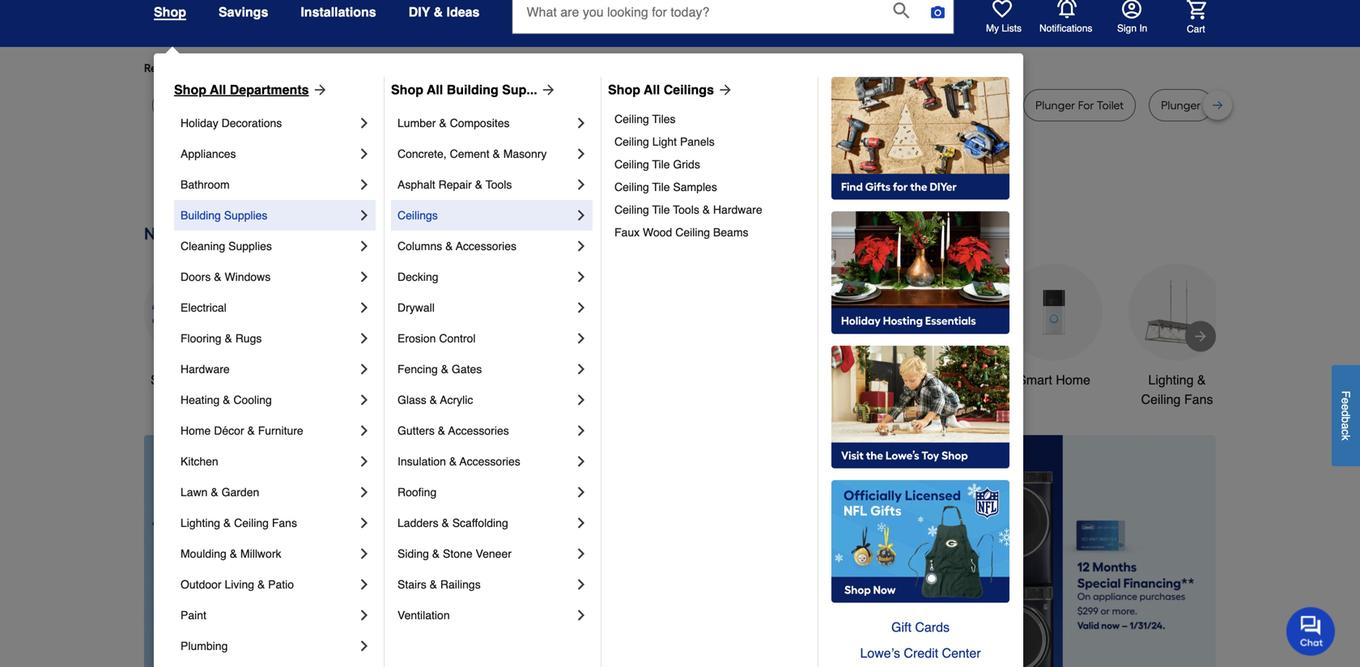 Task type: vqa. For each thing, say whether or not it's contained in the screenshot.
right Gas
no



Task type: locate. For each thing, give the bounding box(es) containing it.
tile for grids
[[652, 158, 670, 171]]

0 horizontal spatial ceilings
[[398, 209, 438, 222]]

1 vertical spatial ceilings
[[398, 209, 438, 222]]

shop for shop all building sup...
[[391, 82, 424, 97]]

0 vertical spatial shop
[[154, 4, 186, 19]]

building up cleaning
[[181, 209, 221, 222]]

lighting & ceiling fans
[[1141, 372, 1213, 407], [181, 517, 297, 530]]

0 vertical spatial bathroom
[[181, 178, 230, 191]]

chevron right image for electrical
[[356, 300, 373, 316]]

1 horizontal spatial plumbing
[[703, 98, 752, 112]]

outdoor up equipment
[[762, 372, 809, 387]]

decorations
[[222, 117, 282, 130], [527, 392, 597, 407]]

furniture
[[258, 424, 303, 437]]

drywall link
[[398, 292, 573, 323]]

0 horizontal spatial plumbing
[[415, 98, 464, 112]]

snake down suggestions
[[361, 98, 393, 112]]

chevron right image for drywall
[[573, 300, 590, 316]]

1 horizontal spatial fans
[[1185, 392, 1213, 407]]

3 shop from the left
[[608, 82, 641, 97]]

shop all ceilings link
[[608, 80, 734, 100]]

building
[[447, 82, 499, 97], [181, 209, 221, 222]]

& inside concrete, cement & masonry link
[[493, 147, 500, 160]]

toilet
[[808, 98, 835, 112], [971, 98, 998, 112], [1097, 98, 1124, 112]]

samples
[[673, 181, 717, 194]]

0 horizontal spatial building
[[181, 209, 221, 222]]

recommended searches for you heading
[[144, 60, 1216, 76]]

1 vertical spatial accessories
[[448, 424, 509, 437]]

2 plunger from the left
[[1161, 98, 1201, 112]]

ceiling tile grids link
[[615, 153, 807, 176]]

accessories up roofing "link"
[[460, 455, 521, 468]]

grids
[[673, 158, 700, 171]]

& inside the outdoor tools & equipment
[[846, 372, 855, 387]]

stairs
[[398, 578, 427, 591]]

chevron right image
[[356, 115, 373, 131], [356, 177, 373, 193], [573, 177, 590, 193], [356, 207, 373, 224], [573, 238, 590, 254], [356, 300, 373, 316], [573, 300, 590, 316], [356, 330, 373, 347], [573, 330, 590, 347], [356, 361, 373, 377], [573, 361, 590, 377], [573, 392, 590, 408], [356, 423, 373, 439], [573, 423, 590, 439], [356, 453, 373, 470], [356, 515, 373, 531], [573, 515, 590, 531], [356, 546, 373, 562], [356, 607, 373, 624]]

decking link
[[398, 262, 573, 292]]

supplies up cleaning supplies
[[224, 209, 268, 222]]

tile for tools
[[652, 203, 670, 216]]

decorations down shop all departments link
[[222, 117, 282, 130]]

chevron right image for columns & accessories
[[573, 238, 590, 254]]

None search field
[[512, 0, 954, 49]]

all down recommended searches for you
[[210, 82, 226, 97]]

chevron right image for decking
[[573, 269, 590, 285]]

2 tile from the top
[[652, 181, 670, 194]]

chevron right image for lawn & garden
[[356, 484, 373, 500]]

plunger down cart
[[1161, 98, 1201, 112]]

shop
[[154, 4, 186, 19], [151, 372, 181, 387]]

supplies up windows
[[228, 240, 272, 253]]

1 horizontal spatial snake
[[755, 98, 786, 112]]

shop up recommended at top left
[[154, 4, 186, 19]]

all for deals
[[184, 372, 198, 387]]

0 horizontal spatial home
[[181, 424, 211, 437]]

0 vertical spatial outdoor
[[762, 372, 809, 387]]

& inside "fencing & gates" link
[[441, 363, 449, 376]]

outdoor inside the outdoor tools & equipment
[[762, 372, 809, 387]]

1 vertical spatial outdoor
[[181, 578, 222, 591]]

1 you from the left
[[292, 61, 311, 75]]

chevron right image for bathroom
[[356, 177, 373, 193]]

ceilings down asphalt
[[398, 209, 438, 222]]

bathroom inside button
[[903, 372, 959, 387]]

flooring & rugs
[[181, 332, 262, 345]]

departments
[[230, 82, 309, 97]]

gutters
[[398, 424, 435, 437]]

heating
[[181, 394, 220, 407]]

holiday decorations link
[[181, 108, 356, 138]]

0 horizontal spatial snake
[[361, 98, 393, 112]]

notifications
[[1040, 23, 1093, 34]]

all up heating
[[184, 372, 198, 387]]

1 horizontal spatial lighting
[[1149, 372, 1194, 387]]

plunger for toilet
[[1036, 98, 1124, 112]]

chevron right image for ceilings
[[573, 207, 590, 224]]

shop for shop all departments
[[174, 82, 206, 97]]

& inside outdoor living & patio link
[[257, 578, 265, 591]]

1 vertical spatial tile
[[652, 181, 670, 194]]

living
[[225, 578, 254, 591]]

2 horizontal spatial shop
[[608, 82, 641, 97]]

accessories down ceilings link in the top left of the page
[[456, 240, 517, 253]]

up to 30 percent off select major appliances. plus, save up to an extra $750 on major appliances. image
[[432, 435, 1216, 667]]

my lists link
[[986, 0, 1022, 35]]

ceilings link
[[398, 200, 573, 231]]

hardware down flooring
[[181, 363, 230, 376]]

1 vertical spatial hardware
[[181, 363, 230, 376]]

2 snake from the left
[[755, 98, 786, 112]]

toilet left drain
[[808, 98, 835, 112]]

& inside moulding & millwork link
[[230, 547, 237, 560]]

officially licensed n f l gifts. shop now. image
[[832, 480, 1010, 603]]

shop all ceilings
[[608, 82, 714, 97]]

1 vertical spatial supplies
[[228, 240, 272, 253]]

chevron right image for doors & windows
[[356, 269, 373, 285]]

tools up equipment
[[812, 372, 842, 387]]

0 vertical spatial lighting & ceiling fans
[[1141, 372, 1213, 407]]

hardware up beams
[[713, 203, 763, 216]]

toilet down sign
[[1097, 98, 1124, 112]]

you inside more suggestions for you link
[[435, 61, 454, 75]]

& inside flooring & rugs link
[[225, 332, 232, 345]]

chevron right image for erosion control
[[573, 330, 590, 347]]

lowe's home improvement notification center image
[[1058, 0, 1077, 19]]

you left more
[[292, 61, 311, 75]]

& inside siding & stone veneer link
[[432, 547, 440, 560]]

chevron right image for asphalt repair & tools
[[573, 177, 590, 193]]

hardware
[[713, 203, 763, 216], [181, 363, 230, 376]]

shop inside button
[[151, 372, 181, 387]]

christmas decorations
[[527, 372, 597, 407]]

1 horizontal spatial decorations
[[527, 392, 597, 407]]

& inside ladders & scaffolding link
[[442, 517, 449, 530]]

control
[[439, 332, 476, 345]]

1 vertical spatial shop
[[151, 372, 181, 387]]

0 horizontal spatial plunger
[[1036, 98, 1076, 112]]

0 horizontal spatial lighting
[[181, 517, 220, 530]]

shop down recommended at top left
[[174, 82, 206, 97]]

1 horizontal spatial plunger
[[1161, 98, 1201, 112]]

0 vertical spatial accessories
[[456, 240, 517, 253]]

outdoor living & patio
[[181, 578, 294, 591]]

lists
[[1002, 23, 1022, 34]]

building supplies link
[[181, 200, 356, 231]]

e up d
[[1340, 398, 1353, 404]]

decorations inside button
[[527, 392, 597, 407]]

chevron right image for outdoor living & patio
[[356, 577, 373, 593]]

cleaning supplies
[[181, 240, 272, 253]]

2 shop from the left
[[391, 82, 424, 97]]

plunger down notifications
[[1036, 98, 1076, 112]]

1 horizontal spatial bathroom
[[903, 372, 959, 387]]

chat invite button image
[[1287, 607, 1336, 656]]

moulding & millwork link
[[181, 539, 356, 569]]

plumbing up lumber & composites
[[415, 98, 464, 112]]

chevron right image for lumber & composites
[[573, 115, 590, 131]]

0 horizontal spatial shop
[[174, 82, 206, 97]]

& inside gutters & accessories link
[[438, 424, 445, 437]]

tile down light
[[652, 158, 670, 171]]

appliances link
[[181, 138, 356, 169]]

home up kitchen
[[181, 424, 211, 437]]

1 plunger from the left
[[1036, 98, 1076, 112]]

equipment
[[777, 392, 839, 407]]

accessories up 'insulation & accessories' link
[[448, 424, 509, 437]]

2 you from the left
[[435, 61, 454, 75]]

snake for drain snake
[[902, 98, 934, 112]]

cement
[[450, 147, 490, 160]]

plumbing down arrow right icon
[[703, 98, 752, 112]]

ceilings down recommended searches for you heading
[[664, 82, 714, 97]]

new deals every day during 25 days of deals image
[[144, 220, 1216, 247]]

& inside home décor & furniture link
[[247, 424, 255, 437]]

1 horizontal spatial shop
[[391, 82, 424, 97]]

shop up snake for plumbing
[[391, 82, 424, 97]]

outdoor down moulding
[[181, 578, 222, 591]]

shop up heating
[[151, 372, 181, 387]]

0 vertical spatial home
[[1056, 372, 1091, 387]]

2 horizontal spatial toilet
[[1097, 98, 1124, 112]]

chevron right image for cleaning supplies
[[356, 238, 373, 254]]

gutters & accessories link
[[398, 415, 573, 446]]

1 tile from the top
[[652, 158, 670, 171]]

ceiling
[[615, 113, 649, 126], [615, 135, 649, 148], [615, 158, 649, 171], [615, 181, 649, 194], [615, 203, 649, 216], [676, 226, 710, 239], [1141, 392, 1181, 407], [234, 517, 269, 530]]

0 horizontal spatial fans
[[272, 517, 297, 530]]

shop all departments link
[[174, 80, 328, 100]]

lighting & ceiling fans button
[[1129, 264, 1226, 409]]

visit the lowe's toy shop. image
[[832, 346, 1010, 469]]

1 horizontal spatial home
[[1056, 372, 1091, 387]]

chevron right image for plumbing
[[356, 638, 373, 654]]

0 vertical spatial building
[[447, 82, 499, 97]]

& inside ceiling tile tools & hardware link
[[703, 203, 710, 216]]

my lists
[[986, 23, 1022, 34]]

lighting & ceiling fans inside button
[[1141, 372, 1213, 407]]

shop
[[174, 82, 206, 97], [391, 82, 424, 97], [608, 82, 641, 97]]

1 horizontal spatial toilet
[[971, 98, 998, 112]]

0 vertical spatial hardware
[[713, 203, 763, 216]]

tile down ceiling tile grids
[[652, 181, 670, 194]]

tools up faux wood ceiling beams
[[673, 203, 700, 216]]

1 horizontal spatial you
[[435, 61, 454, 75]]

drywall
[[398, 301, 435, 314]]

decorations down christmas
[[527, 392, 597, 407]]

fencing
[[398, 363, 438, 376]]

e up b
[[1340, 404, 1353, 410]]

0 horizontal spatial toilet
[[808, 98, 835, 112]]

arrow right image
[[309, 82, 328, 98], [537, 82, 557, 98], [1193, 328, 1209, 345], [1186, 577, 1203, 593]]

snake right drain
[[902, 98, 934, 112]]

for
[[275, 61, 289, 75], [418, 61, 433, 75], [396, 98, 412, 112], [789, 98, 805, 112], [1078, 98, 1094, 112]]

lawn & garden link
[[181, 477, 356, 508]]

snake up ceiling light panels link
[[755, 98, 786, 112]]

composites
[[450, 117, 510, 130]]

plumbing
[[415, 98, 464, 112], [703, 98, 752, 112]]

asphalt
[[398, 178, 435, 191]]

lowe's home improvement lists image
[[993, 0, 1012, 19]]

home right smart
[[1056, 372, 1091, 387]]

0 horizontal spatial outdoor
[[181, 578, 222, 591]]

1 vertical spatial fans
[[272, 517, 297, 530]]

lawn
[[181, 486, 208, 499]]

all up ceiling tiles
[[644, 82, 660, 97]]

outdoor tools & equipment button
[[760, 264, 857, 409]]

chevron right image for gutters & accessories
[[573, 423, 590, 439]]

lighting inside button
[[1149, 372, 1194, 387]]

3 tile from the top
[[652, 203, 670, 216]]

2 vertical spatial tile
[[652, 203, 670, 216]]

chevron right image for holiday decorations
[[356, 115, 373, 131]]

1 horizontal spatial ceilings
[[664, 82, 714, 97]]

chevron right image for concrete, cement & masonry
[[573, 146, 590, 162]]

scaffolding
[[452, 517, 508, 530]]

&
[[434, 4, 443, 19], [439, 117, 447, 130], [493, 147, 500, 160], [475, 178, 483, 191], [703, 203, 710, 216], [445, 240, 453, 253], [214, 270, 222, 283], [225, 332, 232, 345], [441, 363, 449, 376], [846, 372, 855, 387], [1198, 372, 1206, 387], [223, 394, 230, 407], [430, 394, 437, 407], [247, 424, 255, 437], [438, 424, 445, 437], [449, 455, 457, 468], [211, 486, 218, 499], [223, 517, 231, 530], [442, 517, 449, 530], [230, 547, 237, 560], [432, 547, 440, 560], [257, 578, 265, 591], [430, 578, 437, 591]]

sign in
[[1118, 23, 1148, 34]]

0 horizontal spatial decorations
[[222, 117, 282, 130]]

1 e from the top
[[1340, 398, 1353, 404]]

tile for samples
[[652, 181, 670, 194]]

d
[[1340, 410, 1353, 417]]

drain
[[872, 98, 900, 112]]

0 vertical spatial decorations
[[222, 117, 282, 130]]

recommended
[[144, 61, 222, 75]]

3 toilet from the left
[[1097, 98, 1124, 112]]

chevron right image
[[573, 115, 590, 131], [356, 146, 373, 162], [573, 146, 590, 162], [573, 207, 590, 224], [356, 238, 373, 254], [356, 269, 373, 285], [573, 269, 590, 285], [356, 392, 373, 408], [573, 453, 590, 470], [356, 484, 373, 500], [573, 484, 590, 500], [573, 546, 590, 562], [356, 577, 373, 593], [573, 577, 590, 593], [573, 607, 590, 624], [356, 638, 373, 654]]

1 vertical spatial lighting
[[181, 517, 220, 530]]

for for plumbing snake for toilet
[[789, 98, 805, 112]]

savings
[[219, 4, 268, 19]]

0 vertical spatial supplies
[[224, 209, 268, 222]]

ceilings inside "shop all ceilings" link
[[664, 82, 714, 97]]

1 horizontal spatial lighting & ceiling fans
[[1141, 372, 1213, 407]]

building up composites
[[447, 82, 499, 97]]

windows
[[225, 270, 271, 283]]

lowe's home improvement cart image
[[1187, 0, 1207, 19]]

accessories
[[456, 240, 517, 253], [448, 424, 509, 437], [460, 455, 521, 468]]

doors
[[181, 270, 211, 283]]

0 vertical spatial ceilings
[[664, 82, 714, 97]]

all up snake for plumbing
[[427, 82, 443, 97]]

all inside button
[[184, 372, 198, 387]]

lowe's credit center
[[860, 646, 981, 661]]

chevron right image for kitchen
[[356, 453, 373, 470]]

chevron right image for siding & stone veneer
[[573, 546, 590, 562]]

tools up the glass & acrylic
[[424, 372, 454, 387]]

accessories for gutters & accessories
[[448, 424, 509, 437]]

2 horizontal spatial snake
[[902, 98, 934, 112]]

Search Query text field
[[513, 0, 881, 33]]

& inside glass & acrylic link
[[430, 394, 437, 407]]

shop up ceiling tiles
[[608, 82, 641, 97]]

chevron right image for fencing & gates
[[573, 361, 590, 377]]

kitchen
[[181, 455, 218, 468]]

3 snake from the left
[[902, 98, 934, 112]]

0 horizontal spatial lighting & ceiling fans
[[181, 517, 297, 530]]

concrete,
[[398, 147, 447, 160]]

tile up wood
[[652, 203, 670, 216]]

0 vertical spatial tile
[[652, 158, 670, 171]]

concrete, cement & masonry link
[[398, 138, 573, 169]]

1 vertical spatial decorations
[[527, 392, 597, 407]]

0 horizontal spatial hardware
[[181, 363, 230, 376]]

0 horizontal spatial you
[[292, 61, 311, 75]]

outdoor living & patio link
[[181, 569, 356, 600]]

railings
[[440, 578, 481, 591]]

you up 'shop all building sup...'
[[435, 61, 454, 75]]

& inside lumber & composites link
[[439, 117, 447, 130]]

recommended searches for you
[[144, 61, 311, 75]]

lowe's credit center link
[[832, 641, 1010, 666]]

1 vertical spatial lighting & ceiling fans
[[181, 517, 297, 530]]

1 vertical spatial bathroom
[[903, 372, 959, 387]]

2 vertical spatial accessories
[[460, 455, 521, 468]]

electrical link
[[181, 292, 356, 323]]

a
[[1340, 423, 1353, 429]]

chevron right image for flooring & rugs
[[356, 330, 373, 347]]

1 horizontal spatial outdoor
[[762, 372, 809, 387]]

0 vertical spatial fans
[[1185, 392, 1213, 407]]

1 shop from the left
[[174, 82, 206, 97]]

in
[[1140, 23, 1148, 34]]

0 vertical spatial lighting
[[1149, 372, 1194, 387]]

accessories for columns & accessories
[[456, 240, 517, 253]]

toilet down my
[[971, 98, 998, 112]]

arrow left image
[[445, 577, 462, 593]]

fencing & gates
[[398, 363, 482, 376]]

heating & cooling
[[181, 394, 272, 407]]

& inside stairs & railings link
[[430, 578, 437, 591]]



Task type: describe. For each thing, give the bounding box(es) containing it.
gift cards
[[892, 620, 950, 635]]

& inside 'insulation & accessories' link
[[449, 455, 457, 468]]

cleaning
[[181, 240, 225, 253]]

deals
[[202, 372, 235, 387]]

cards
[[915, 620, 950, 635]]

all for building
[[427, 82, 443, 97]]

chevron right image for home décor & furniture
[[356, 423, 373, 439]]

arrow right image
[[714, 82, 734, 98]]

for for more suggestions for you
[[418, 61, 433, 75]]

ladders & scaffolding
[[398, 517, 508, 530]]

shop all building sup...
[[391, 82, 537, 97]]

2 e from the top
[[1340, 404, 1353, 410]]

shop for shop
[[154, 4, 186, 19]]

millwork
[[240, 547, 281, 560]]

kitchen link
[[181, 446, 356, 477]]

0 horizontal spatial bathroom
[[181, 178, 230, 191]]

chevron right image for ladders & scaffolding
[[573, 515, 590, 531]]

1 horizontal spatial hardware
[[713, 203, 763, 216]]

gates
[[452, 363, 482, 376]]

savings button
[[219, 0, 268, 27]]

siding
[[398, 547, 429, 560]]

installations
[[301, 4, 376, 19]]

arrow right image inside shop all departments link
[[309, 82, 328, 98]]

& inside diy & ideas button
[[434, 4, 443, 19]]

roofing link
[[398, 477, 573, 508]]

lumber & composites
[[398, 117, 510, 130]]

& inside lighting & ceiling fans button
[[1198, 372, 1206, 387]]

1 snake from the left
[[361, 98, 393, 112]]

ideas
[[447, 4, 480, 19]]

home décor & furniture link
[[181, 415, 356, 446]]

cart button
[[1164, 0, 1207, 35]]

chevron right image for paint
[[356, 607, 373, 624]]

search image
[[894, 2, 910, 19]]

2 toilet from the left
[[971, 98, 998, 112]]

my
[[986, 23, 999, 34]]

supplies for building supplies
[[224, 209, 268, 222]]

chevron right image for glass & acrylic
[[573, 392, 590, 408]]

ceiling inside button
[[1141, 392, 1181, 407]]

for for recommended searches for you
[[275, 61, 289, 75]]

outdoor for outdoor tools & equipment
[[762, 372, 809, 387]]

ceiling tile tools & hardware
[[615, 203, 763, 216]]

fans inside lighting & ceiling fans link
[[272, 517, 297, 530]]

concrete, cement & masonry
[[398, 147, 547, 160]]

lowe's wishes you and your family a happy hanukkah. image
[[144, 164, 1216, 204]]

chevron right image for building supplies
[[356, 207, 373, 224]]

glass & acrylic
[[398, 394, 473, 407]]

tools inside the outdoor tools & equipment
[[812, 372, 842, 387]]

snake for plumbing snake for toilet
[[755, 98, 786, 112]]

ventilation
[[398, 609, 450, 622]]

holiday hosting essentials. image
[[832, 211, 1010, 334]]

moulding & millwork
[[181, 547, 281, 560]]

fans inside lighting & ceiling fans button
[[1185, 392, 1213, 407]]

paint
[[181, 609, 206, 622]]

lowe's
[[860, 646, 900, 661]]

1 vertical spatial home
[[181, 424, 211, 437]]

smart
[[1018, 372, 1053, 387]]

2 plumbing from the left
[[703, 98, 752, 112]]

glass & acrylic link
[[398, 385, 573, 415]]

glass
[[398, 394, 427, 407]]

chevron right image for lighting & ceiling fans
[[356, 515, 373, 531]]

repair
[[439, 178, 472, 191]]

tools down concrete, cement & masonry link
[[486, 178, 512, 191]]

lighting & ceiling fans link
[[181, 508, 356, 539]]

gift
[[892, 620, 912, 635]]

electrical
[[181, 301, 227, 314]]

arrow right image inside shop all building sup... link
[[537, 82, 557, 98]]

chevron right image for moulding & millwork
[[356, 546, 373, 562]]

you for recommended searches for you
[[292, 61, 311, 75]]

ceilings inside ceilings link
[[398, 209, 438, 222]]

1 toilet from the left
[[808, 98, 835, 112]]

plunger for plunger for toilet
[[1036, 98, 1076, 112]]

camera image
[[930, 4, 946, 20]]

masonry
[[503, 147, 547, 160]]

ceiling tiles
[[615, 113, 676, 126]]

decorations for christmas
[[527, 392, 597, 407]]

plumbing link
[[181, 631, 356, 662]]

home inside button
[[1056, 372, 1091, 387]]

faux
[[615, 226, 640, 239]]

lawn & garden
[[181, 486, 259, 499]]

chevron right image for hardware
[[356, 361, 373, 377]]

siding & stone veneer
[[398, 547, 512, 560]]

bathroom button
[[883, 264, 980, 390]]

chevron right image for roofing
[[573, 484, 590, 500]]

shop all building sup... link
[[391, 80, 557, 100]]

1 plumbing from the left
[[415, 98, 464, 112]]

& inside lighting & ceiling fans link
[[223, 517, 231, 530]]

erosion control
[[398, 332, 476, 345]]

beams
[[713, 226, 749, 239]]

ceiling tile tools & hardware link
[[615, 198, 807, 221]]

building supplies
[[181, 209, 268, 222]]

suggestions
[[352, 61, 416, 75]]

1 horizontal spatial building
[[447, 82, 499, 97]]

fencing & gates link
[[398, 354, 573, 385]]

shop these last-minute gifts. $99 or less. quantities are limited and won't last. image
[[144, 435, 406, 667]]

appliances
[[181, 147, 236, 160]]

b
[[1340, 417, 1353, 423]]

cleaning supplies link
[[181, 231, 356, 262]]

you for more suggestions for you
[[435, 61, 454, 75]]

plunger for plunger
[[1161, 98, 1201, 112]]

f e e d b a c k
[[1340, 391, 1353, 441]]

& inside 'columns & accessories' link
[[445, 240, 453, 253]]

all for ceilings
[[644, 82, 660, 97]]

& inside doors & windows link
[[214, 270, 222, 283]]

panels
[[680, 135, 715, 148]]

& inside lawn & garden link
[[211, 486, 218, 499]]

find gifts for the diyer. image
[[832, 77, 1010, 200]]

asphalt repair & tools link
[[398, 169, 573, 200]]

lumber & composites link
[[398, 108, 573, 138]]

doors & windows
[[181, 270, 271, 283]]

lowe's home improvement account image
[[1122, 0, 1142, 19]]

hardware link
[[181, 354, 356, 385]]

chevron right image for ventilation
[[573, 607, 590, 624]]

flooring & rugs link
[[181, 323, 356, 354]]

faux wood ceiling beams
[[615, 226, 749, 239]]

veneer
[[476, 547, 512, 560]]

patio
[[268, 578, 294, 591]]

& inside heating & cooling link
[[223, 394, 230, 407]]

chevron right image for stairs & railings
[[573, 577, 590, 593]]

accessories for insulation & accessories
[[460, 455, 521, 468]]

shop for shop all ceilings
[[608, 82, 641, 97]]

ceiling tile samples link
[[615, 176, 807, 198]]

décor
[[214, 424, 244, 437]]

columns
[[398, 240, 442, 253]]

gift cards link
[[832, 615, 1010, 641]]

c
[[1340, 429, 1353, 435]]

installations button
[[301, 0, 376, 27]]

all for departments
[[210, 82, 226, 97]]

home décor & furniture
[[181, 424, 303, 437]]

shop all deals
[[151, 372, 235, 387]]

plumbing snake for toilet
[[703, 98, 835, 112]]

& inside the asphalt repair & tools link
[[475, 178, 483, 191]]

heating & cooling link
[[181, 385, 356, 415]]

sign
[[1118, 23, 1137, 34]]

holiday decorations
[[181, 117, 282, 130]]

1 vertical spatial building
[[181, 209, 221, 222]]

chevron right image for insulation & accessories
[[573, 453, 590, 470]]

chevron right image for appliances
[[356, 146, 373, 162]]

decorations for holiday
[[222, 117, 282, 130]]

shop for shop all deals
[[151, 372, 181, 387]]

supplies for cleaning supplies
[[228, 240, 272, 253]]

outdoor tools & equipment
[[762, 372, 855, 407]]

acrylic
[[440, 394, 473, 407]]

ladders
[[398, 517, 439, 530]]

lumber
[[398, 117, 436, 130]]

chevron right image for heating & cooling
[[356, 392, 373, 408]]

outdoor for outdoor living & patio
[[181, 578, 222, 591]]

insulation & accessories link
[[398, 446, 573, 477]]

christmas decorations button
[[513, 264, 611, 409]]

ceiling light panels link
[[615, 130, 807, 153]]



